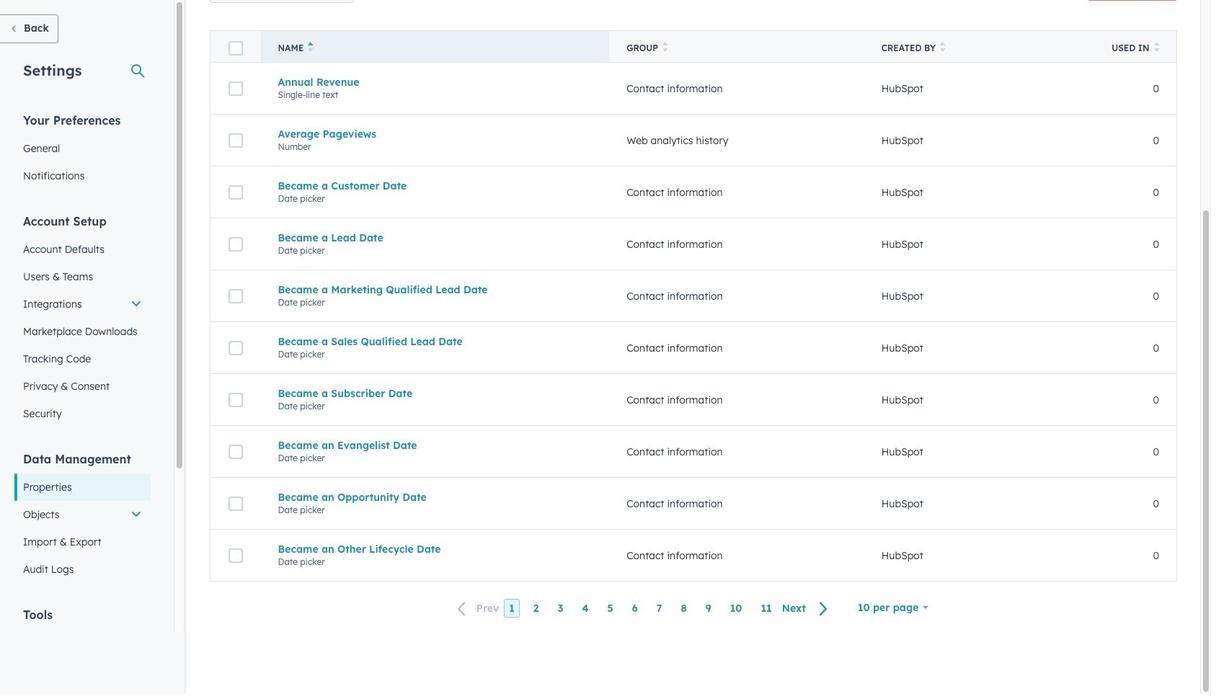 Task type: describe. For each thing, give the bounding box(es) containing it.
your preferences element
[[14, 113, 151, 190]]

ascending sort. press to sort descending. image
[[308, 42, 314, 52]]

Search search field
[[210, 0, 354, 3]]

ascending sort. press to sort descending. element
[[308, 42, 314, 54]]

press to sort. image for first press to sort. element from the left
[[663, 42, 668, 52]]



Task type: locate. For each thing, give the bounding box(es) containing it.
2 horizontal spatial press to sort. element
[[1154, 42, 1160, 54]]

1 horizontal spatial press to sort. element
[[941, 42, 946, 54]]

2 press to sort. element from the left
[[941, 42, 946, 54]]

pagination navigation
[[449, 599, 837, 619]]

press to sort. image for second press to sort. element from the right
[[941, 42, 946, 52]]

tab panel
[[210, 0, 1178, 634]]

1 press to sort. image from the left
[[663, 42, 668, 52]]

account setup element
[[14, 214, 151, 428]]

press to sort. image
[[663, 42, 668, 52], [941, 42, 946, 52], [1154, 42, 1160, 52]]

press to sort. element
[[663, 42, 668, 54], [941, 42, 946, 54], [1154, 42, 1160, 54]]

0 horizontal spatial press to sort. image
[[663, 42, 668, 52]]

2 horizontal spatial press to sort. image
[[1154, 42, 1160, 52]]

3 press to sort. element from the left
[[1154, 42, 1160, 54]]

1 horizontal spatial press to sort. image
[[941, 42, 946, 52]]

0 horizontal spatial press to sort. element
[[663, 42, 668, 54]]

data management element
[[14, 452, 151, 584]]

3 press to sort. image from the left
[[1154, 42, 1160, 52]]

2 press to sort. image from the left
[[941, 42, 946, 52]]

1 press to sort. element from the left
[[663, 42, 668, 54]]

press to sort. image for 1st press to sort. element from right
[[1154, 42, 1160, 52]]



Task type: vqa. For each thing, say whether or not it's contained in the screenshot.
Automation "LINK"
no



